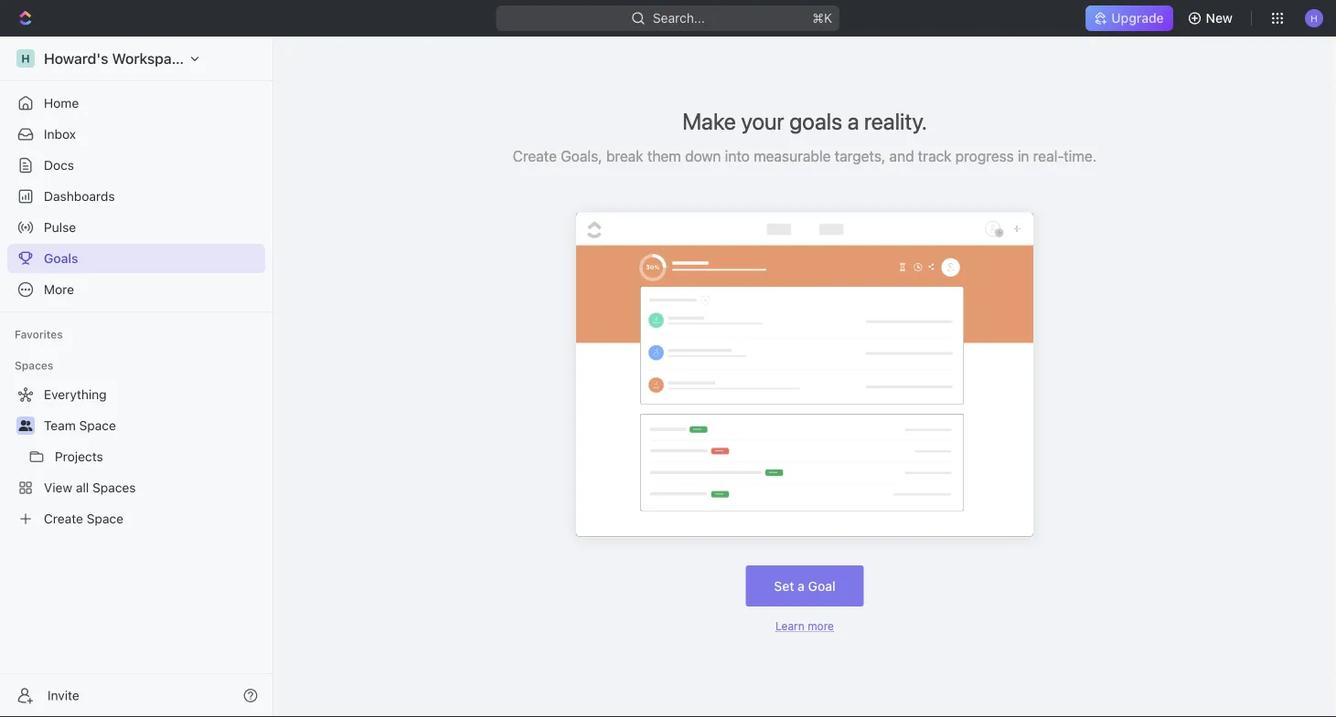 Task type: locate. For each thing, give the bounding box(es) containing it.
spaces
[[15, 359, 53, 372], [92, 481, 136, 496]]

goal
[[808, 579, 836, 594]]

learn more link
[[776, 620, 834, 633]]

team space link
[[44, 412, 262, 441]]

a
[[847, 107, 859, 134], [798, 579, 805, 594]]

more button
[[7, 275, 265, 305]]

a up targets,
[[847, 107, 859, 134]]

tree
[[7, 380, 265, 534]]

spaces down favorites
[[15, 359, 53, 372]]

invite
[[48, 689, 79, 704]]

0 vertical spatial h
[[1311, 13, 1318, 23]]

everything
[[44, 387, 107, 402]]

create down view
[[44, 512, 83, 527]]

1 vertical spatial space
[[87, 512, 123, 527]]

progress
[[956, 148, 1014, 165]]

reality.
[[864, 107, 927, 134]]

into
[[725, 148, 750, 165]]

1 horizontal spatial create
[[513, 148, 557, 165]]

projects
[[55, 450, 103, 465]]

favorites button
[[7, 324, 70, 346]]

down
[[685, 148, 721, 165]]

h button
[[1300, 4, 1329, 33]]

create
[[513, 148, 557, 165], [44, 512, 83, 527]]

h
[[1311, 13, 1318, 23], [21, 52, 30, 65]]

h inside dropdown button
[[1311, 13, 1318, 23]]

0 horizontal spatial a
[[798, 579, 805, 594]]

0 horizontal spatial h
[[21, 52, 30, 65]]

spaces right all
[[92, 481, 136, 496]]

set
[[774, 579, 794, 594]]

0 vertical spatial create
[[513, 148, 557, 165]]

1 vertical spatial a
[[798, 579, 805, 594]]

new
[[1206, 11, 1233, 26]]

⌘k
[[813, 11, 833, 26]]

1 vertical spatial create
[[44, 512, 83, 527]]

favorites
[[15, 328, 63, 341]]

in
[[1018, 148, 1029, 165]]

1 horizontal spatial h
[[1311, 13, 1318, 23]]

view
[[44, 481, 72, 496]]

1 vertical spatial spaces
[[92, 481, 136, 496]]

howard's workspace, , element
[[16, 49, 35, 68]]

upgrade link
[[1086, 5, 1173, 31]]

goals,
[[561, 148, 602, 165]]

space
[[79, 418, 116, 434], [87, 512, 123, 527]]

pulse link
[[7, 213, 265, 242]]

docs
[[44, 158, 74, 173]]

space up projects at the left
[[79, 418, 116, 434]]

workspace
[[112, 50, 188, 67]]

create left 'goals,'
[[513, 148, 557, 165]]

new button
[[1180, 4, 1244, 33]]

view all spaces
[[44, 481, 136, 496]]

create for create space
[[44, 512, 83, 527]]

0 horizontal spatial create
[[44, 512, 83, 527]]

pulse
[[44, 220, 76, 235]]

a right the set
[[798, 579, 805, 594]]

make your goals a reality.
[[682, 107, 927, 134]]

space down view all spaces
[[87, 512, 123, 527]]

tree containing everything
[[7, 380, 265, 534]]

0 vertical spatial space
[[79, 418, 116, 434]]

goals link
[[7, 244, 265, 273]]

home
[[44, 96, 79, 111]]

howard's
[[44, 50, 108, 67]]

create space
[[44, 512, 123, 527]]

0 vertical spatial a
[[847, 107, 859, 134]]

them
[[647, 148, 681, 165]]

create inside sidebar navigation
[[44, 512, 83, 527]]

goals
[[789, 107, 842, 134]]

inbox link
[[7, 120, 265, 149]]

user group image
[[19, 421, 32, 432]]

1 vertical spatial h
[[21, 52, 30, 65]]

0 vertical spatial spaces
[[15, 359, 53, 372]]

1 horizontal spatial a
[[847, 107, 859, 134]]

more
[[44, 282, 74, 297]]

break
[[606, 148, 644, 165]]

make
[[682, 107, 736, 134]]

all
[[76, 481, 89, 496]]

0 horizontal spatial spaces
[[15, 359, 53, 372]]



Task type: describe. For each thing, give the bounding box(es) containing it.
learn
[[776, 620, 805, 633]]

targets,
[[835, 148, 886, 165]]

learn more
[[776, 620, 834, 633]]

measurable
[[754, 148, 831, 165]]

goals
[[44, 251, 78, 266]]

howard's workspace
[[44, 50, 188, 67]]

create goals, break them down into measurable targets, and track progress in real-time.
[[513, 148, 1097, 165]]

real-
[[1033, 148, 1064, 165]]

tree inside sidebar navigation
[[7, 380, 265, 534]]

space for team space
[[79, 418, 116, 434]]

team
[[44, 418, 76, 434]]

sidebar navigation
[[0, 37, 277, 718]]

view all spaces link
[[7, 474, 262, 503]]

set a goal
[[774, 579, 836, 594]]

space for create space
[[87, 512, 123, 527]]

h inside sidebar navigation
[[21, 52, 30, 65]]

team space
[[44, 418, 116, 434]]

dashboards
[[44, 189, 115, 204]]

1 horizontal spatial spaces
[[92, 481, 136, 496]]

track
[[918, 148, 952, 165]]

search...
[[653, 11, 705, 26]]

your
[[741, 107, 784, 134]]

create space link
[[7, 505, 262, 534]]

projects link
[[55, 443, 262, 472]]

create for create goals, break them down into measurable targets, and track progress in real-time.
[[513, 148, 557, 165]]

time.
[[1064, 148, 1097, 165]]

everything link
[[7, 380, 262, 410]]

and
[[889, 148, 914, 165]]

docs link
[[7, 151, 265, 180]]

upgrade
[[1112, 11, 1164, 26]]

inbox
[[44, 127, 76, 142]]

more
[[808, 620, 834, 633]]

dashboards link
[[7, 182, 265, 211]]

home link
[[7, 89, 265, 118]]



Task type: vqa. For each thing, say whether or not it's contained in the screenshot.
leftmost start a social media marketing agency, , ELEMENT
no



